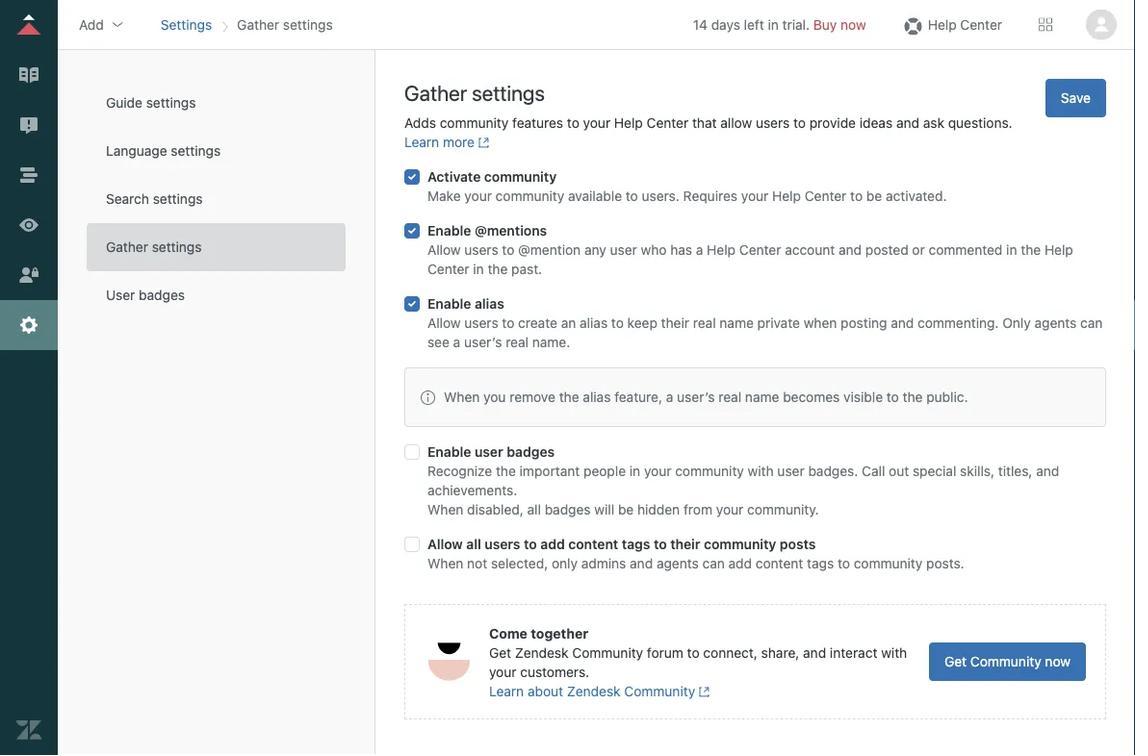Task type: vqa. For each thing, say whether or not it's contained in the screenshot.
recognize
yes



Task type: locate. For each thing, give the bounding box(es) containing it.
1 vertical spatial can
[[703, 556, 725, 572]]

1 vertical spatial gather
[[404, 80, 467, 105]]

enable inside enable alias allow users to create an alias to keep their real name private when posting and commenting. only agents can see a user's real name.
[[428, 296, 471, 312]]

all
[[527, 502, 541, 518], [466, 537, 481, 553]]

who
[[641, 242, 667, 258]]

users down @mentions
[[465, 242, 498, 258]]

0 vertical spatial allow
[[428, 242, 461, 258]]

past.
[[511, 261, 542, 277]]

with
[[748, 464, 774, 480], [881, 646, 907, 662]]

alias left feature,
[[583, 390, 611, 405]]

0 vertical spatial real
[[693, 315, 716, 331]]

search settings
[[106, 191, 203, 207]]

1 vertical spatial when
[[428, 502, 464, 518]]

0 vertical spatial their
[[661, 315, 690, 331]]

learn
[[404, 134, 439, 150], [489, 684, 524, 700]]

search
[[106, 191, 149, 207]]

2 vertical spatial allow
[[428, 537, 463, 553]]

to down @mentions
[[502, 242, 515, 258]]

users up selected,
[[485, 537, 520, 553]]

real left becomes
[[719, 390, 742, 405]]

allow up see
[[428, 315, 461, 331]]

users inside enable alias allow users to create an alias to keep their real name private when posting and commenting. only agents can see a user's real name.
[[465, 315, 498, 331]]

that
[[692, 115, 717, 131]]

a right has
[[696, 242, 703, 258]]

save button
[[1046, 79, 1106, 117]]

navigation containing settings
[[157, 10, 337, 39]]

(opens in a new tab) image inside learn more link
[[475, 137, 490, 148]]

1 horizontal spatial be
[[867, 188, 882, 204]]

language settings
[[106, 143, 221, 159]]

1 vertical spatial alias
[[580, 315, 608, 331]]

center left zendesk products image
[[960, 16, 1002, 32]]

add up only in the bottom of the page
[[541, 537, 565, 553]]

agents inside enable alias allow users to create an alias to keep their real name private when posting and commenting. only agents can see a user's real name.
[[1035, 315, 1077, 331]]

user right any
[[610, 242, 637, 258]]

0 horizontal spatial gather
[[106, 239, 148, 255]]

their inside enable alias allow users to create an alias to keep their real name private when posting and commenting. only agents can see a user's real name.
[[661, 315, 690, 331]]

users left create
[[465, 315, 498, 331]]

settings
[[283, 16, 333, 32], [472, 80, 545, 105], [146, 95, 196, 111], [171, 143, 221, 159], [153, 191, 203, 207], [152, 239, 202, 255]]

be right will
[[618, 502, 634, 518]]

posts.
[[926, 556, 965, 572]]

(opens in a new tab) image for learn about zendesk community
[[695, 687, 710, 698]]

private
[[758, 315, 800, 331]]

name.
[[532, 335, 570, 351]]

1 vertical spatial now
[[1045, 654, 1071, 670]]

user's right see
[[464, 335, 502, 351]]

settings
[[161, 16, 212, 32]]

0 horizontal spatial gather settings
[[106, 239, 202, 255]]

to left create
[[502, 315, 515, 331]]

when inside enable user badges recognize the important people in your community with user badges. call out special skills, titles, and achievements. when disabled, all badges will be hidden from your community.
[[428, 502, 464, 518]]

days
[[711, 16, 740, 32]]

settings inside navigation
[[283, 16, 333, 32]]

2 vertical spatial real
[[719, 390, 742, 405]]

0 horizontal spatial user
[[475, 444, 503, 460]]

(opens in a new tab) image down come together get zendesk community forum to connect, share, and interact with your customers.
[[695, 687, 710, 698]]

center left account
[[739, 242, 781, 258]]

settings for gather settings link
[[152, 239, 202, 255]]

your up hidden
[[644, 464, 672, 480]]

settings image
[[16, 313, 41, 338]]

help inside the activate community make your community available to users. requires your help center to be activated.
[[772, 188, 801, 204]]

learn more link
[[404, 134, 490, 150]]

to down hidden
[[654, 537, 667, 553]]

1 vertical spatial user
[[475, 444, 503, 460]]

tags up admins
[[622, 537, 650, 553]]

and right share,
[[803, 646, 826, 662]]

0 vertical spatial with
[[748, 464, 774, 480]]

enable @mentions allow users to @mention any user who has a help center account and posted or commented in the help center in the past.
[[428, 223, 1074, 277]]

and inside enable alias allow users to create an alias to keep their real name private when posting and commenting. only agents can see a user's real name.
[[891, 315, 914, 331]]

0 vertical spatial be
[[867, 188, 882, 204]]

gather settings inside navigation
[[237, 16, 333, 32]]

2 vertical spatial user
[[778, 464, 805, 480]]

1 vertical spatial name
[[745, 390, 779, 405]]

the
[[1021, 242, 1041, 258], [488, 261, 508, 277], [559, 390, 579, 405], [903, 390, 923, 405], [496, 464, 516, 480]]

can right only
[[1081, 315, 1103, 331]]

3 enable from the top
[[428, 444, 471, 460]]

0 vertical spatial gather settings
[[237, 16, 333, 32]]

(opens in a new tab) image for learn more
[[475, 137, 490, 148]]

all inside enable user badges recognize the important people in your community with user badges. call out special skills, titles, and achievements. when disabled, all badges will be hidden from your community.
[[527, 502, 541, 518]]

1 vertical spatial user's
[[677, 390, 715, 405]]

with right interact
[[881, 646, 907, 662]]

allow down make
[[428, 242, 461, 258]]

0 vertical spatial (opens in a new tab) image
[[475, 137, 490, 148]]

be inside the activate community make your community available to users. requires your help center to be activated.
[[867, 188, 882, 204]]

in right people
[[630, 464, 641, 480]]

badges left will
[[545, 502, 591, 518]]

gather settings
[[237, 16, 333, 32], [404, 80, 545, 105], [106, 239, 202, 255]]

has
[[670, 242, 692, 258]]

1 horizontal spatial with
[[881, 646, 907, 662]]

and left ask
[[896, 115, 920, 131]]

1 vertical spatial learn
[[489, 684, 524, 700]]

people
[[584, 464, 626, 480]]

user
[[106, 287, 135, 303]]

gather
[[237, 16, 279, 32], [404, 80, 467, 105], [106, 239, 148, 255]]

alias right an
[[580, 315, 608, 331]]

0 vertical spatial alias
[[475, 296, 504, 312]]

when down achievements.
[[428, 502, 464, 518]]

content up admins
[[568, 537, 618, 553]]

0 horizontal spatial (opens in a new tab) image
[[475, 137, 490, 148]]

1 enable from the top
[[428, 223, 471, 239]]

1 horizontal spatial agents
[[1035, 315, 1077, 331]]

be
[[867, 188, 882, 204], [618, 502, 634, 518]]

make
[[428, 188, 461, 204]]

0 vertical spatial badges
[[139, 287, 185, 303]]

and right titles,
[[1036, 464, 1060, 480]]

0 vertical spatial agents
[[1035, 315, 1077, 331]]

and right admins
[[630, 556, 653, 572]]

0 vertical spatial user
[[610, 242, 637, 258]]

agents down hidden
[[657, 556, 699, 572]]

and right posting
[[891, 315, 914, 331]]

real right keep
[[693, 315, 716, 331]]

0 vertical spatial enable
[[428, 223, 471, 239]]

can down from
[[703, 556, 725, 572]]

(opens in a new tab) image up activate
[[475, 137, 490, 148]]

to inside enable @mentions allow users to @mention any user who has a help center account and posted or commented in the help center in the past.
[[502, 242, 515, 258]]

add
[[79, 16, 104, 32]]

when inside when you remove the alias feature, a user's real name becomes visible to the public. "alert"
[[444, 390, 480, 405]]

1 vertical spatial agents
[[657, 556, 699, 572]]

the right commented
[[1021, 242, 1041, 258]]

content
[[568, 537, 618, 553], [756, 556, 803, 572]]

the left the public.
[[903, 390, 923, 405]]

user's inside enable alias allow users to create an alias to keep their real name private when posting and commenting. only agents can see a user's real name.
[[464, 335, 502, 351]]

user's
[[464, 335, 502, 351], [677, 390, 715, 405]]

2 vertical spatial when
[[428, 556, 464, 572]]

1 vertical spatial (opens in a new tab) image
[[695, 687, 710, 698]]

2 horizontal spatial user
[[778, 464, 805, 480]]

more
[[443, 134, 475, 150]]

(opens in a new tab) image
[[475, 137, 490, 148], [695, 687, 710, 698]]

to left provide
[[794, 115, 806, 131]]

user's right feature,
[[677, 390, 715, 405]]

0 horizontal spatial tags
[[622, 537, 650, 553]]

from
[[684, 502, 713, 518]]

0 vertical spatial add
[[541, 537, 565, 553]]

1 horizontal spatial real
[[693, 315, 716, 331]]

settings link
[[161, 16, 212, 32]]

3 allow from the top
[[428, 537, 463, 553]]

be left activated.
[[867, 188, 882, 204]]

name inside enable alias allow users to create an alias to keep their real name private when posting and commenting. only agents can see a user's real name.
[[720, 315, 754, 331]]

allow inside enable @mentions allow users to @mention any user who has a help center account and posted or commented in the help center in the past.
[[428, 242, 461, 258]]

activate
[[428, 169, 481, 185]]

2 horizontal spatial real
[[719, 390, 742, 405]]

0 horizontal spatial now
[[841, 16, 866, 32]]

gather down "search"
[[106, 239, 148, 255]]

enable inside enable user badges recognize the important people in your community with user badges. call out special skills, titles, and achievements. when disabled, all badges will be hidden from your community.
[[428, 444, 471, 460]]

1 vertical spatial zendesk
[[567, 684, 621, 700]]

or
[[912, 242, 925, 258]]

see
[[428, 335, 450, 351]]

0 vertical spatial now
[[841, 16, 866, 32]]

name left becomes
[[745, 390, 779, 405]]

an
[[561, 315, 576, 331]]

ideas
[[860, 115, 893, 131]]

zendesk down customers.
[[567, 684, 621, 700]]

when
[[804, 315, 837, 331]]

language settings link
[[87, 127, 346, 175]]

when left you
[[444, 390, 480, 405]]

to right forum
[[687, 646, 700, 662]]

0 vertical spatial a
[[696, 242, 703, 258]]

your right requires
[[741, 188, 769, 204]]

2 vertical spatial alias
[[583, 390, 611, 405]]

to inside "alert"
[[887, 390, 899, 405]]

center down make
[[428, 261, 470, 277]]

the up achievements.
[[496, 464, 516, 480]]

0 vertical spatial name
[[720, 315, 754, 331]]

0 horizontal spatial be
[[618, 502, 634, 518]]

enable inside enable @mentions allow users to @mention any user who has a help center account and posted or commented in the help center in the past.
[[428, 223, 471, 239]]

1 vertical spatial their
[[670, 537, 701, 553]]

learn for learn more
[[404, 134, 439, 150]]

to right features
[[567, 115, 580, 131]]

agents right only
[[1035, 315, 1077, 331]]

connect,
[[703, 646, 758, 662]]

content down posts
[[756, 556, 803, 572]]

0 vertical spatial when
[[444, 390, 480, 405]]

settings inside 'link'
[[171, 143, 221, 159]]

zendesk up customers.
[[515, 646, 569, 662]]

add down "community."
[[729, 556, 752, 572]]

badges right user
[[139, 287, 185, 303]]

0 vertical spatial content
[[568, 537, 618, 553]]

1 vertical spatial a
[[453, 335, 461, 351]]

questions.
[[948, 115, 1013, 131]]

0 horizontal spatial all
[[466, 537, 481, 553]]

can inside enable alias allow users to create an alias to keep their real name private when posting and commenting. only agents can see a user's real name.
[[1081, 315, 1103, 331]]

community inside come together get zendesk community forum to connect, share, and interact with your customers.
[[572, 646, 643, 662]]

and left posted
[[839, 242, 862, 258]]

0 vertical spatial zendesk
[[515, 646, 569, 662]]

(opens in a new tab) image inside learn about zendesk community link
[[695, 687, 710, 698]]

enable down make
[[428, 223, 471, 239]]

in inside enable user badges recognize the important people in your community with user badges. call out special skills, titles, and achievements. when disabled, all badges will be hidden from your community.
[[630, 464, 641, 480]]

2 horizontal spatial a
[[696, 242, 703, 258]]

name left private
[[720, 315, 754, 331]]

community
[[440, 115, 509, 131], [484, 169, 557, 185], [496, 188, 565, 204], [675, 464, 744, 480], [704, 537, 776, 553], [854, 556, 923, 572]]

0 vertical spatial all
[[527, 502, 541, 518]]

settings for the language settings 'link'
[[171, 143, 221, 159]]

user
[[610, 242, 637, 258], [475, 444, 503, 460], [778, 464, 805, 480]]

gather up adds
[[404, 80, 467, 105]]

alias down @mentions
[[475, 296, 504, 312]]

to left keep
[[611, 315, 624, 331]]

the left past.
[[488, 261, 508, 277]]

1 vertical spatial gather settings
[[404, 80, 545, 105]]

to right visible
[[887, 390, 899, 405]]

enable up see
[[428, 296, 471, 312]]

and
[[896, 115, 920, 131], [839, 242, 862, 258], [891, 315, 914, 331], [1036, 464, 1060, 480], [630, 556, 653, 572], [803, 646, 826, 662]]

0 vertical spatial tags
[[622, 537, 650, 553]]

1 horizontal spatial gather settings
[[237, 16, 333, 32]]

tags down posts
[[807, 556, 834, 572]]

1 horizontal spatial can
[[1081, 315, 1103, 331]]

user's inside "alert"
[[677, 390, 715, 405]]

0 horizontal spatial content
[[568, 537, 618, 553]]

all right disabled,
[[527, 502, 541, 518]]

0 horizontal spatial can
[[703, 556, 725, 572]]

to up selected,
[[524, 537, 537, 553]]

to inside come together get zendesk community forum to connect, share, and interact with your customers.
[[687, 646, 700, 662]]

guide settings link
[[87, 79, 346, 127]]

your right features
[[583, 115, 611, 131]]

a right feature,
[[666, 390, 673, 405]]

1 horizontal spatial all
[[527, 502, 541, 518]]

and inside allow all users to add content tags to their community posts when not selected, only admins and agents can add content tags to community posts.
[[630, 556, 653, 572]]

navigation
[[157, 10, 337, 39]]

0 vertical spatial can
[[1081, 315, 1103, 331]]

0 vertical spatial learn
[[404, 134, 439, 150]]

1 horizontal spatial gather
[[237, 16, 279, 32]]

with up "community."
[[748, 464, 774, 480]]

1 vertical spatial content
[[756, 556, 803, 572]]

0 horizontal spatial get
[[489, 646, 511, 662]]

0 horizontal spatial agents
[[657, 556, 699, 572]]

badges up important
[[507, 444, 555, 460]]

2 enable from the top
[[428, 296, 471, 312]]

name
[[720, 315, 754, 331], [745, 390, 779, 405]]

when
[[444, 390, 480, 405], [428, 502, 464, 518], [428, 556, 464, 572]]

1 vertical spatial all
[[466, 537, 481, 553]]

users inside allow all users to add content tags to their community posts when not selected, only admins and agents can add content tags to community posts.
[[485, 537, 520, 553]]

disabled,
[[467, 502, 524, 518]]

1 horizontal spatial (opens in a new tab) image
[[695, 687, 710, 698]]

trial.
[[783, 16, 810, 32]]

2 vertical spatial a
[[666, 390, 673, 405]]

and inside enable @mentions allow users to @mention any user who has a help center account and posted or commented in the help center in the past.
[[839, 242, 862, 258]]

2 vertical spatial gather
[[106, 239, 148, 255]]

when inside allow all users to add content tags to their community posts when not selected, only admins and agents can add content tags to community posts.
[[428, 556, 464, 572]]

when left not
[[428, 556, 464, 572]]

enable up recognize at the left bottom of page
[[428, 444, 471, 460]]

allow inside enable alias allow users to create an alias to keep their real name private when posting and commenting. only agents can see a user's real name.
[[428, 315, 461, 331]]

not
[[467, 556, 487, 572]]

0 horizontal spatial a
[[453, 335, 461, 351]]

their right keep
[[661, 315, 690, 331]]

guide settings
[[106, 95, 196, 111]]

0 vertical spatial gather
[[237, 16, 279, 32]]

1 horizontal spatial now
[[1045, 654, 1071, 670]]

0 horizontal spatial add
[[541, 537, 565, 553]]

1 vertical spatial with
[[881, 646, 907, 662]]

real down create
[[506, 335, 529, 351]]

requires
[[683, 188, 738, 204]]

2 horizontal spatial gather settings
[[404, 80, 545, 105]]

1 vertical spatial be
[[618, 502, 634, 518]]

2 allow from the top
[[428, 315, 461, 331]]

2 vertical spatial gather settings
[[106, 239, 202, 255]]

1 horizontal spatial learn
[[489, 684, 524, 700]]

0 vertical spatial user's
[[464, 335, 502, 351]]

when you remove the alias feature, a user's real name becomes visible to the public.
[[444, 390, 968, 405]]

learn down adds
[[404, 134, 439, 150]]

now
[[841, 16, 866, 32], [1045, 654, 1071, 670]]

center up account
[[805, 188, 847, 204]]

2 vertical spatial enable
[[428, 444, 471, 460]]

1 horizontal spatial tags
[[807, 556, 834, 572]]

1 horizontal spatial user
[[610, 242, 637, 258]]

user up "community."
[[778, 464, 805, 480]]

your down come
[[489, 665, 517, 681]]

be inside enable user badges recognize the important people in your community with user badges. call out special skills, titles, and achievements. when disabled, all badges will be hidden from your community.
[[618, 502, 634, 518]]

your
[[583, 115, 611, 131], [465, 188, 492, 204], [741, 188, 769, 204], [644, 464, 672, 480], [716, 502, 744, 518], [489, 665, 517, 681]]

center
[[960, 16, 1002, 32], [647, 115, 689, 131], [805, 188, 847, 204], [739, 242, 781, 258], [428, 261, 470, 277]]

user badges
[[106, 287, 185, 303]]

to left users. at the top
[[626, 188, 638, 204]]

get
[[489, 646, 511, 662], [945, 654, 967, 670]]

1 vertical spatial add
[[729, 556, 752, 572]]

add
[[541, 537, 565, 553], [729, 556, 752, 572]]

their down from
[[670, 537, 701, 553]]

learn left about
[[489, 684, 524, 700]]

1 vertical spatial tags
[[807, 556, 834, 572]]

a inside enable @mentions allow users to @mention any user who has a help center account and posted or commented in the help center in the past.
[[696, 242, 703, 258]]

account
[[785, 242, 835, 258]]

1 vertical spatial enable
[[428, 296, 471, 312]]

gather right the settings link
[[237, 16, 279, 32]]

can
[[1081, 315, 1103, 331], [703, 556, 725, 572]]

achievements.
[[428, 483, 517, 499]]

1 allow from the top
[[428, 242, 461, 258]]

to up interact
[[838, 556, 850, 572]]

1 vertical spatial badges
[[507, 444, 555, 460]]

together
[[531, 626, 589, 642]]

1 vertical spatial allow
[[428, 315, 461, 331]]

allow down achievements.
[[428, 537, 463, 553]]

to left activated.
[[850, 188, 863, 204]]

all up not
[[466, 537, 481, 553]]

user inside enable @mentions allow users to @mention any user who has a help center account and posted or commented in the help center in the past.
[[610, 242, 637, 258]]

user up recognize at the left bottom of page
[[475, 444, 503, 460]]

a right see
[[453, 335, 461, 351]]

allow for see
[[428, 315, 461, 331]]

1 horizontal spatial user's
[[677, 390, 715, 405]]

0 horizontal spatial learn
[[404, 134, 439, 150]]

0 horizontal spatial user's
[[464, 335, 502, 351]]

2 vertical spatial badges
[[545, 502, 591, 518]]

1 horizontal spatial a
[[666, 390, 673, 405]]

a inside enable alias allow users to create an alias to keep their real name private when posting and commenting. only agents can see a user's real name.
[[453, 335, 461, 351]]

in
[[768, 16, 779, 32], [1006, 242, 1017, 258], [473, 261, 484, 277], [630, 464, 641, 480]]

0 horizontal spatial with
[[748, 464, 774, 480]]

when you remove the alias feature, a user's real name becomes visible to the public. alert
[[404, 368, 1106, 428]]



Task type: describe. For each thing, give the bounding box(es) containing it.
allow for center
[[428, 242, 461, 258]]

allow all users to add content tags to their community posts when not selected, only admins and agents can add content tags to community posts.
[[428, 537, 965, 572]]

badges.
[[808, 464, 858, 480]]

center inside the activate community make your community available to users. requires your help center to be activated.
[[805, 188, 847, 204]]

commented
[[929, 242, 1003, 258]]

moderate content image
[[16, 113, 41, 138]]

settings for guide settings link
[[146, 95, 196, 111]]

settings for "search settings" link at the left of page
[[153, 191, 203, 207]]

with inside come together get zendesk community forum to connect, share, and interact with your customers.
[[881, 646, 907, 662]]

buy
[[814, 16, 837, 32]]

forum
[[647, 646, 684, 662]]

and inside enable user badges recognize the important people in your community with user badges. call out special skills, titles, and achievements. when disabled, all badges will be hidden from your community.
[[1036, 464, 1060, 480]]

provide
[[810, 115, 856, 131]]

help center button
[[895, 10, 1008, 39]]

real inside when you remove the alias feature, a user's real name becomes visible to the public. "alert"
[[719, 390, 742, 405]]

activated.
[[886, 188, 947, 204]]

get community now
[[945, 654, 1071, 670]]

learn about zendesk community
[[489, 684, 695, 700]]

center inside button
[[960, 16, 1002, 32]]

language
[[106, 143, 167, 159]]

@mention
[[518, 242, 581, 258]]

skills,
[[960, 464, 995, 480]]

a inside "alert"
[[666, 390, 673, 405]]

1 horizontal spatial get
[[945, 654, 967, 670]]

admins
[[581, 556, 626, 572]]

user badges link
[[87, 272, 346, 320]]

posts
[[780, 537, 816, 553]]

add button
[[73, 10, 131, 39]]

community.
[[747, 502, 819, 518]]

save
[[1061, 90, 1091, 106]]

the right remove
[[559, 390, 579, 405]]

out
[[889, 464, 909, 480]]

gather inside navigation
[[237, 16, 279, 32]]

1 horizontal spatial add
[[729, 556, 752, 572]]

2 horizontal spatial gather
[[404, 80, 467, 105]]

all inside allow all users to add content tags to their community posts when not selected, only admins and agents can add content tags to community posts.
[[466, 537, 481, 553]]

with inside enable user badges recognize the important people in your community with user badges. call out special skills, titles, and achievements. when disabled, all badges will be hidden from your community.
[[748, 464, 774, 480]]

enable for enable @mentions allow users to @mention any user who has a help center account and posted or commented in the help center in the past.
[[428, 223, 471, 239]]

help inside button
[[928, 16, 957, 32]]

users.
[[642, 188, 680, 204]]

14 days left in trial. buy now
[[693, 16, 866, 32]]

zendesk products image
[[1039, 18, 1053, 31]]

titles,
[[998, 464, 1033, 480]]

1 vertical spatial real
[[506, 335, 529, 351]]

users inside enable @mentions allow users to @mention any user who has a help center account and posted or commented in the help center in the past.
[[465, 242, 498, 258]]

in right commented
[[1006, 242, 1017, 258]]

1 horizontal spatial content
[[756, 556, 803, 572]]

ask
[[923, 115, 945, 131]]

get inside come together get zendesk community forum to connect, share, and interact with your customers.
[[489, 646, 511, 662]]

adds community features to your help center that allow users to provide ideas and ask questions.
[[404, 115, 1013, 131]]

enable user badges recognize the important people in your community with user badges. call out special skills, titles, and achievements. when disabled, all badges will be hidden from your community.
[[428, 444, 1060, 518]]

get community now link
[[929, 643, 1086, 682]]

remove
[[510, 390, 556, 405]]

center left that at top right
[[647, 115, 689, 131]]

manage articles image
[[16, 63, 41, 88]]

share,
[[761, 646, 800, 662]]

posting
[[841, 315, 887, 331]]

community inside enable user badges recognize the important people in your community with user badges. call out special skills, titles, and achievements. when disabled, all badges will be hidden from your community.
[[675, 464, 744, 480]]

name inside "alert"
[[745, 390, 779, 405]]

learn for learn about zendesk community
[[489, 684, 524, 700]]

commenting.
[[918, 315, 999, 331]]

guide
[[106, 95, 142, 111]]

the inside enable user badges recognize the important people in your community with user badges. call out special skills, titles, and achievements. when disabled, all badges will be hidden from your community.
[[496, 464, 516, 480]]

search settings link
[[87, 175, 346, 223]]

customers.
[[520, 665, 589, 681]]

allow inside allow all users to add content tags to their community posts when not selected, only admins and agents can add content tags to community posts.
[[428, 537, 463, 553]]

learn about zendesk community link
[[489, 683, 710, 700]]

users right allow
[[756, 115, 790, 131]]

agents inside allow all users to add content tags to their community posts when not selected, only admins and agents can add content tags to community posts.
[[657, 556, 699, 572]]

selected,
[[491, 556, 548, 572]]

in left past.
[[473, 261, 484, 277]]

zendesk inside come together get zendesk community forum to connect, share, and interact with your customers.
[[515, 646, 569, 662]]

your right from
[[716, 502, 744, 518]]

in right left
[[768, 16, 779, 32]]

come
[[489, 626, 528, 642]]

activate community make your community available to users. requires your help center to be activated.
[[428, 169, 947, 204]]

adds
[[404, 115, 436, 131]]

allow
[[721, 115, 752, 131]]

create
[[518, 315, 558, 331]]

only
[[1003, 315, 1031, 331]]

14
[[693, 16, 708, 32]]

can inside allow all users to add content tags to their community posts when not selected, only admins and agents can add content tags to community posts.
[[703, 556, 725, 572]]

your down activate
[[465, 188, 492, 204]]

enable for enable user badges recognize the important people in your community with user badges. call out special skills, titles, and achievements. when disabled, all badges will be hidden from your community.
[[428, 444, 471, 460]]

keep
[[628, 315, 658, 331]]

@mentions
[[475, 223, 547, 239]]

any
[[584, 242, 606, 258]]

hidden
[[638, 502, 680, 518]]

and inside come together get zendesk community forum to connect, share, and interact with your customers.
[[803, 646, 826, 662]]

recognize
[[428, 464, 492, 480]]

left
[[744, 16, 764, 32]]

learn more
[[404, 134, 475, 150]]

features
[[512, 115, 563, 131]]

their inside allow all users to add content tags to their community posts when not selected, only admins and agents can add content tags to community posts.
[[670, 537, 701, 553]]

available
[[568, 188, 622, 204]]

enable for enable alias allow users to create an alias to keep their real name private when posting and commenting. only agents can see a user's real name.
[[428, 296, 471, 312]]

visible
[[844, 390, 883, 405]]

public.
[[927, 390, 968, 405]]

posted
[[866, 242, 909, 258]]

arrange content image
[[16, 163, 41, 188]]

alias inside "alert"
[[583, 390, 611, 405]]

enable alias allow users to create an alias to keep their real name private when posting and commenting. only agents can see a user's real name.
[[428, 296, 1103, 351]]

help center
[[928, 16, 1002, 32]]

important
[[520, 464, 580, 480]]

will
[[595, 502, 615, 518]]

becomes
[[783, 390, 840, 405]]

customize design image
[[16, 213, 41, 238]]

user permissions image
[[16, 263, 41, 288]]

special
[[913, 464, 957, 480]]

about
[[528, 684, 563, 700]]

zendesk image
[[16, 718, 41, 743]]

you
[[484, 390, 506, 405]]

your inside come together get zendesk community forum to connect, share, and interact with your customers.
[[489, 665, 517, 681]]

only
[[552, 556, 578, 572]]

gather settings link
[[87, 223, 346, 272]]



